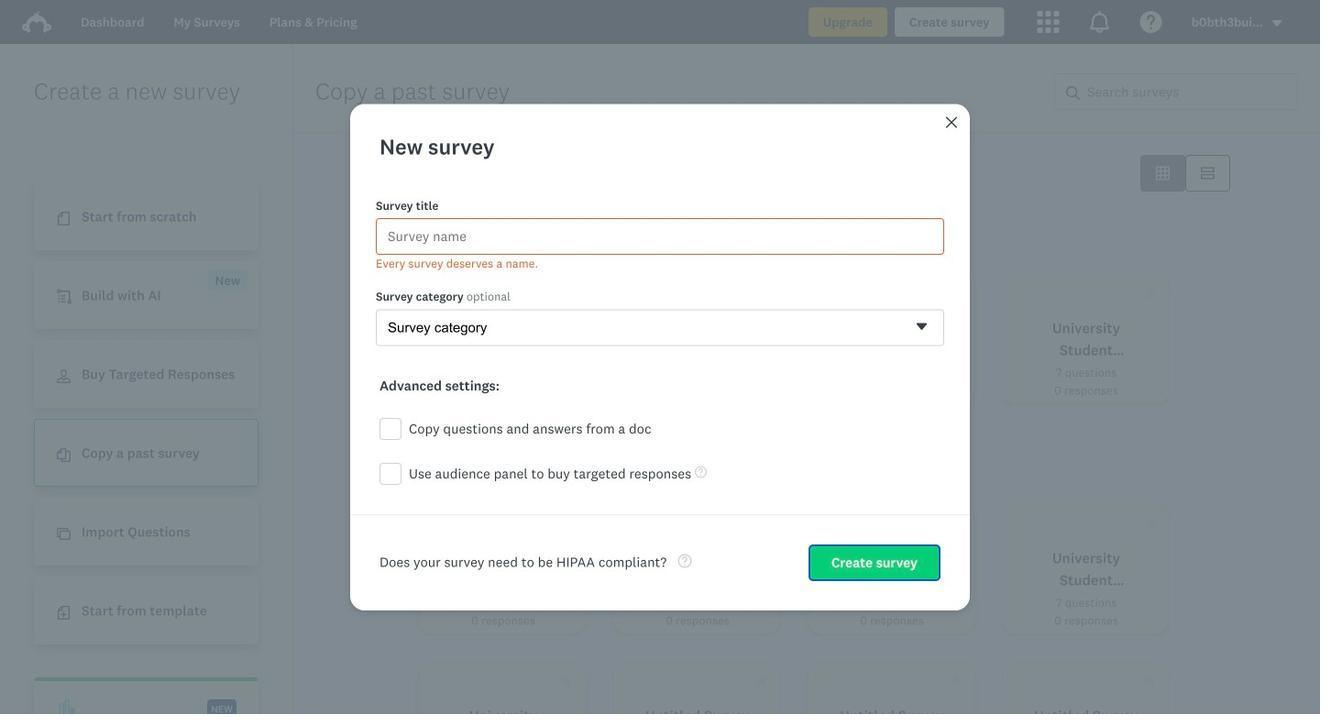 Task type: vqa. For each thing, say whether or not it's contained in the screenshot.
the This is a paid feature IMAGE
no



Task type: locate. For each thing, give the bounding box(es) containing it.
0 horizontal spatial starfilled image
[[560, 516, 574, 530]]

starfilled image
[[1143, 286, 1157, 300], [755, 516, 768, 530], [1143, 516, 1157, 530], [560, 674, 574, 688], [949, 674, 963, 688], [1143, 674, 1157, 688]]

brand logo image
[[22, 7, 51, 37], [22, 11, 51, 33]]

dialog
[[350, 104, 970, 610]]

1 brand logo image from the top
[[22, 7, 51, 37]]

close image
[[944, 115, 959, 130]]

documentplus image
[[57, 606, 71, 620]]

2 horizontal spatial starfilled image
[[949, 516, 963, 530]]

documentclone image
[[57, 449, 71, 462]]

Survey name field
[[376, 218, 944, 255]]

help image
[[695, 466, 707, 478]]

starfilled image
[[560, 516, 574, 530], [949, 516, 963, 530], [755, 674, 768, 688]]

dropdown arrow icon image
[[1271, 17, 1284, 30], [1272, 20, 1282, 27]]

clone image
[[57, 527, 71, 541]]

user image
[[57, 370, 71, 383]]

document image
[[57, 212, 71, 226]]

products icon image
[[1037, 11, 1060, 33], [1037, 11, 1060, 33]]

search image
[[1066, 86, 1080, 100]]



Task type: describe. For each thing, give the bounding box(es) containing it.
help icon image
[[1140, 11, 1162, 33]]

2 brand logo image from the top
[[22, 11, 51, 33]]

1 horizontal spatial starfilled image
[[755, 674, 768, 688]]

grid image
[[1156, 166, 1170, 180]]

help image
[[678, 554, 692, 568]]

textboxmultiple image
[[1201, 166, 1215, 180]]

close image
[[946, 117, 957, 128]]

Search surveys field
[[1080, 74, 1297, 109]]

notification center icon image
[[1089, 11, 1111, 33]]



